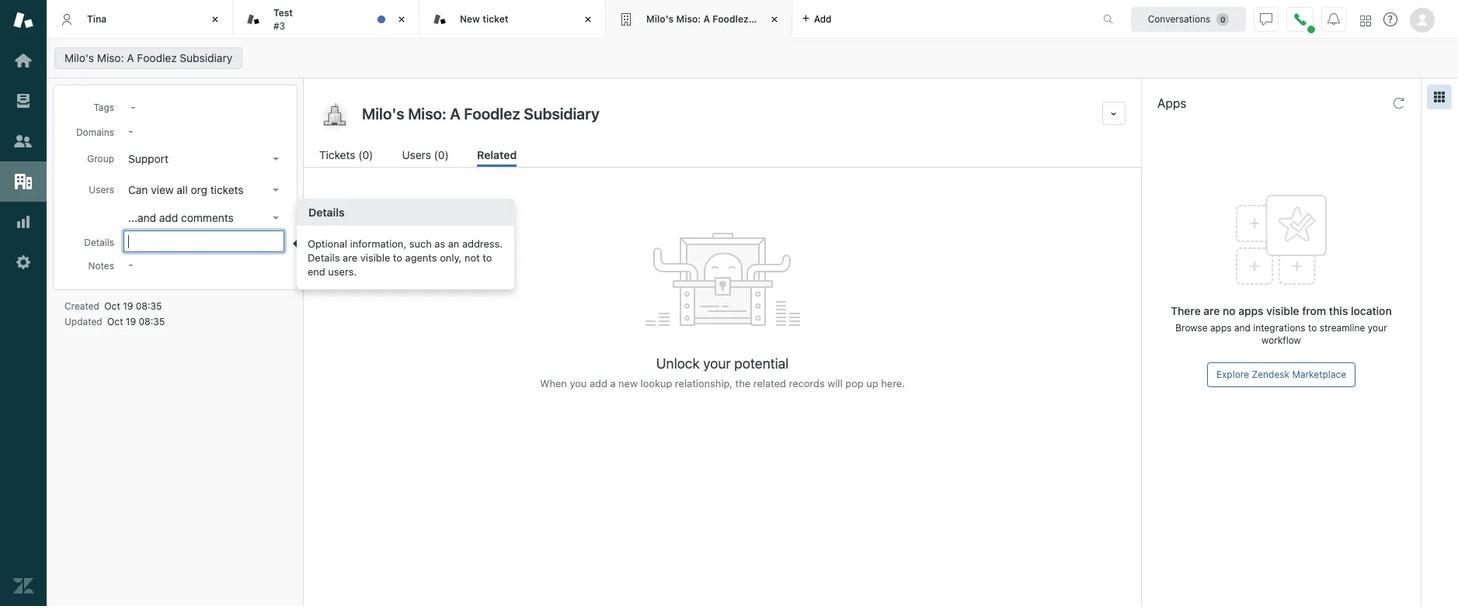 Task type: describe. For each thing, give the bounding box(es) containing it.
close image inside tab
[[394, 12, 409, 27]]

add button
[[792, 0, 841, 38]]

tab containing test
[[233, 0, 420, 39]]

only,
[[440, 251, 462, 264]]

the
[[735, 378, 751, 390]]

icon_org image
[[319, 102, 350, 133]]

your inside there are no apps visible from this location browse apps and integrations to streamline your workflow
[[1368, 322, 1387, 334]]

records
[[789, 378, 825, 390]]

add inside ...and add comments button
[[159, 211, 178, 225]]

tabs tab list
[[47, 0, 1087, 39]]

support button
[[124, 148, 285, 170]]

conversations
[[1148, 13, 1211, 24]]

integrations
[[1253, 322, 1306, 334]]

0 vertical spatial 19
[[123, 301, 133, 312]]

0 horizontal spatial to
[[393, 251, 402, 264]]

milo's miso: a foodlez subsidiary inside tab
[[646, 13, 800, 25]]

a inside 'element'
[[127, 51, 134, 64]]

lookup
[[641, 378, 672, 390]]

...and add comments button
[[124, 207, 285, 229]]

potential
[[734, 356, 789, 372]]

can
[[128, 183, 148, 197]]

zendesk image
[[13, 576, 33, 597]]

get help image
[[1384, 12, 1398, 26]]

related
[[753, 378, 786, 390]]

are inside there are no apps visible from this location browse apps and integrations to streamline your workflow
[[1204, 305, 1220, 318]]

tina tab
[[47, 0, 233, 39]]

...and add comments
[[128, 211, 234, 225]]

comments
[[181, 211, 234, 225]]

new ticket
[[460, 13, 508, 25]]

domains
[[76, 127, 114, 138]]

to inside there are no apps visible from this location browse apps and integrations to streamline your workflow
[[1308, 322, 1317, 334]]

visible inside optional information, such as an address. details are visible to agents only, not to end users.
[[360, 251, 390, 264]]

users for users (0)
[[402, 148, 431, 162]]

optional information, such as an address. details are visible to agents only, not to end users.
[[308, 237, 503, 278]]

all
[[177, 183, 188, 197]]

subsidiary inside milo's miso: a foodlez subsidiary link
[[180, 51, 232, 64]]

marketplace
[[1292, 369, 1346, 381]]

explore
[[1216, 369, 1249, 381]]

unlock your potential when you add a new lookup relationship, the related records will pop up here.
[[540, 356, 905, 390]]

subsidiary inside milo's miso: a foodlez subsidiary tab
[[751, 13, 800, 25]]

foodlez inside secondary 'element'
[[137, 51, 177, 64]]

a
[[610, 378, 616, 390]]

milo's inside secondary 'element'
[[64, 51, 94, 64]]

users (0)
[[402, 148, 449, 162]]

milo's miso: a foodlez subsidiary tab
[[606, 0, 800, 39]]

there
[[1171, 305, 1201, 318]]

details inside optional information, such as an address. details are visible to agents only, not to end users.
[[308, 251, 340, 264]]

notifications image
[[1328, 13, 1340, 25]]

updated
[[64, 316, 102, 328]]

there are no apps visible from this location browse apps and integrations to streamline your workflow
[[1171, 305, 1392, 346]]

no
[[1223, 305, 1236, 318]]

secondary element
[[47, 43, 1458, 74]]

tickets
[[319, 148, 355, 162]]

apps
[[1158, 96, 1187, 110]]

#3
[[273, 20, 285, 31]]

1 vertical spatial 19
[[126, 316, 136, 328]]

milo's miso: a foodlez subsidiary inside secondary 'element'
[[64, 51, 232, 64]]

tickets (0) link
[[319, 147, 376, 167]]

here.
[[881, 378, 905, 390]]

location
[[1351, 305, 1392, 318]]

tickets
[[210, 183, 244, 197]]

main element
[[0, 0, 47, 607]]

add inside add popup button
[[814, 13, 832, 24]]

views image
[[13, 91, 33, 111]]

organizations image
[[13, 172, 33, 192]]

0 vertical spatial details
[[308, 205, 345, 219]]

...and
[[128, 211, 156, 225]]

workflow
[[1262, 335, 1301, 346]]

1 vertical spatial oct
[[107, 316, 123, 328]]



Task type: locate. For each thing, give the bounding box(es) containing it.
are up users.
[[343, 251, 358, 264]]

1 vertical spatial foodlez
[[137, 51, 177, 64]]

information,
[[350, 237, 406, 250]]

close image inside milo's miso: a foodlez subsidiary tab
[[767, 12, 782, 27]]

0 horizontal spatial add
[[159, 211, 178, 225]]

milo's miso: a foodlez subsidiary
[[646, 13, 800, 25], [64, 51, 232, 64]]

19
[[123, 301, 133, 312], [126, 316, 136, 328]]

0 vertical spatial foodlez
[[713, 13, 749, 25]]

1 vertical spatial arrow down image
[[273, 189, 279, 192]]

new
[[460, 13, 480, 25]]

0 vertical spatial arrow down image
[[273, 158, 279, 161]]

08:35 right created
[[136, 301, 162, 312]]

arrow down image inside can view all org tickets button
[[273, 189, 279, 192]]

0 vertical spatial oct
[[104, 301, 120, 312]]

are left no
[[1204, 305, 1220, 318]]

related
[[477, 148, 517, 162]]

1 vertical spatial a
[[127, 51, 134, 64]]

streamline
[[1320, 322, 1365, 334]]

get started image
[[13, 50, 33, 71]]

add inside unlock your potential when you add a new lookup relationship, the related records will pop up here.
[[590, 378, 607, 390]]

and
[[1234, 322, 1251, 334]]

1 horizontal spatial users
[[402, 148, 431, 162]]

to left agents
[[393, 251, 402, 264]]

(0) for tickets (0)
[[358, 148, 373, 162]]

19 right created
[[123, 301, 133, 312]]

users
[[402, 148, 431, 162], [89, 184, 114, 196]]

2 close image from the left
[[767, 12, 782, 27]]

08:35
[[136, 301, 162, 312], [139, 316, 165, 328]]

relationship,
[[675, 378, 733, 390]]

1 vertical spatial 08:35
[[139, 316, 165, 328]]

0 horizontal spatial subsidiary
[[180, 51, 232, 64]]

1 vertical spatial miso:
[[97, 51, 124, 64]]

reporting image
[[13, 212, 33, 232]]

to down "address."
[[483, 251, 492, 264]]

test
[[273, 7, 293, 19]]

1 arrow down image from the top
[[273, 158, 279, 161]]

browse
[[1176, 322, 1208, 334]]

end
[[308, 265, 325, 278]]

close image
[[580, 12, 596, 27], [767, 12, 782, 27]]

(0) left related
[[434, 148, 449, 162]]

0 vertical spatial add
[[814, 13, 832, 24]]

close image for new ticket
[[580, 12, 596, 27]]

can view all org tickets button
[[124, 179, 285, 201]]

oct right 'updated'
[[107, 316, 123, 328]]

a
[[703, 13, 710, 25], [127, 51, 134, 64]]

created oct 19 08:35 updated oct 19 08:35
[[64, 301, 165, 328]]

users (0) link
[[402, 147, 451, 167]]

1 vertical spatial subsidiary
[[180, 51, 232, 64]]

arrow down image inside ...and add comments button
[[273, 217, 279, 220]]

0 horizontal spatial (0)
[[358, 148, 373, 162]]

1 horizontal spatial are
[[1204, 305, 1220, 318]]

(0) for users (0)
[[434, 148, 449, 162]]

you
[[570, 378, 587, 390]]

1 horizontal spatial milo's miso: a foodlez subsidiary
[[646, 13, 800, 25]]

0 horizontal spatial milo's
[[64, 51, 94, 64]]

0 horizontal spatial visible
[[360, 251, 390, 264]]

tab
[[233, 0, 420, 39]]

visible inside there are no apps visible from this location browse apps and integrations to streamline your workflow
[[1266, 305, 1299, 318]]

a inside tab
[[703, 13, 710, 25]]

new
[[618, 378, 638, 390]]

1 vertical spatial visible
[[1266, 305, 1299, 318]]

from
[[1302, 305, 1326, 318]]

arrow down image inside support button
[[273, 158, 279, 161]]

close image left #3
[[207, 12, 223, 27]]

agents
[[405, 251, 437, 264]]

when
[[540, 378, 567, 390]]

unlock
[[656, 356, 700, 372]]

arrow down image for all
[[273, 189, 279, 192]]

foodlez up secondary 'element'
[[713, 13, 749, 25]]

arrow down image left tickets
[[273, 158, 279, 161]]

visible down information,
[[360, 251, 390, 264]]

2 horizontal spatial add
[[814, 13, 832, 24]]

subsidiary
[[751, 13, 800, 25], [180, 51, 232, 64]]

1 horizontal spatial milo's
[[646, 13, 674, 25]]

08:35 right 'updated'
[[139, 316, 165, 328]]

1 horizontal spatial visible
[[1266, 305, 1299, 318]]

0 horizontal spatial close image
[[580, 12, 596, 27]]

zendesk support image
[[13, 10, 33, 30]]

milo's miso: a foodlez subsidiary down tina tab
[[64, 51, 232, 64]]

1 horizontal spatial add
[[590, 378, 607, 390]]

subsidiary up - field on the left of the page
[[180, 51, 232, 64]]

conversations button
[[1131, 7, 1246, 31]]

0 vertical spatial a
[[703, 13, 710, 25]]

oct right created
[[104, 301, 120, 312]]

notes
[[88, 260, 114, 272]]

0 horizontal spatial a
[[127, 51, 134, 64]]

0 vertical spatial milo's
[[646, 13, 674, 25]]

(0) right tickets
[[358, 148, 373, 162]]

subsidiary up secondary 'element'
[[751, 13, 800, 25]]

miso: up secondary 'element'
[[676, 13, 701, 25]]

new ticket tab
[[420, 0, 606, 39]]

0 vertical spatial miso:
[[676, 13, 701, 25]]

3 arrow down image from the top
[[273, 217, 279, 220]]

0 vertical spatial 08:35
[[136, 301, 162, 312]]

arrow down image for comments
[[273, 217, 279, 220]]

2 horizontal spatial to
[[1308, 322, 1317, 334]]

zendesk products image
[[1360, 15, 1371, 26]]

19 right 'updated'
[[126, 316, 136, 328]]

0 horizontal spatial milo's miso: a foodlez subsidiary
[[64, 51, 232, 64]]

explore zendesk marketplace button
[[1207, 363, 1356, 388]]

users down group
[[89, 184, 114, 196]]

1 vertical spatial milo's
[[64, 51, 94, 64]]

are inside optional information, such as an address. details are visible to agents only, not to end users.
[[343, 251, 358, 264]]

not
[[465, 251, 480, 264]]

1 horizontal spatial (0)
[[434, 148, 449, 162]]

milo's miso: a foodlez subsidiary link
[[54, 47, 243, 69]]

related link
[[477, 147, 517, 167]]

miso: inside secondary 'element'
[[97, 51, 124, 64]]

milo's
[[646, 13, 674, 25], [64, 51, 94, 64]]

will
[[828, 378, 843, 390]]

your down location
[[1368, 322, 1387, 334]]

visible up integrations
[[1266, 305, 1299, 318]]

2 close image from the left
[[394, 12, 409, 27]]

0 horizontal spatial close image
[[207, 12, 223, 27]]

org
[[191, 183, 207, 197]]

tina
[[87, 13, 107, 25]]

0 horizontal spatial users
[[89, 184, 114, 196]]

0 vertical spatial your
[[1368, 322, 1387, 334]]

an
[[448, 237, 459, 250]]

arrow down image right comments
[[273, 217, 279, 220]]

0 vertical spatial milo's miso: a foodlez subsidiary
[[646, 13, 800, 25]]

apps image
[[1433, 91, 1446, 103]]

0 horizontal spatial your
[[703, 356, 731, 372]]

users right tickets (0) link
[[402, 148, 431, 162]]

to down from
[[1308, 322, 1317, 334]]

1 (0) from the left
[[358, 148, 373, 162]]

customers image
[[13, 131, 33, 151]]

a up secondary 'element'
[[703, 13, 710, 25]]

0 vertical spatial are
[[343, 251, 358, 264]]

users for users
[[89, 184, 114, 196]]

0 horizontal spatial miso:
[[97, 51, 124, 64]]

2 vertical spatial arrow down image
[[273, 217, 279, 220]]

milo's inside tab
[[646, 13, 674, 25]]

a down tina tab
[[127, 51, 134, 64]]

to
[[393, 251, 402, 264], [483, 251, 492, 264], [1308, 322, 1317, 334]]

details down optional
[[308, 251, 340, 264]]

support
[[128, 152, 169, 165]]

are
[[343, 251, 358, 264], [1204, 305, 1220, 318]]

1 vertical spatial apps
[[1210, 322, 1232, 334]]

1 close image from the left
[[207, 12, 223, 27]]

1 vertical spatial your
[[703, 356, 731, 372]]

foodlez inside tab
[[713, 13, 749, 25]]

1 horizontal spatial your
[[1368, 322, 1387, 334]]

details up optional
[[308, 205, 345, 219]]

tickets (0)
[[319, 148, 373, 162]]

1 horizontal spatial apps
[[1238, 305, 1264, 318]]

explore zendesk marketplace
[[1216, 369, 1346, 381]]

1 horizontal spatial close image
[[767, 12, 782, 27]]

view
[[151, 183, 174, 197]]

(0) inside users (0) link
[[434, 148, 449, 162]]

1 horizontal spatial close image
[[394, 12, 409, 27]]

(0) inside tickets (0) link
[[358, 148, 373, 162]]

tags
[[94, 102, 114, 113]]

your
[[1368, 322, 1387, 334], [703, 356, 731, 372]]

(0)
[[358, 148, 373, 162], [434, 148, 449, 162]]

zendesk
[[1252, 369, 1290, 381]]

miso:
[[676, 13, 701, 25], [97, 51, 124, 64]]

details
[[308, 205, 345, 219], [84, 237, 114, 249], [308, 251, 340, 264]]

1 close image from the left
[[580, 12, 596, 27]]

group
[[87, 153, 114, 165]]

2 arrow down image from the top
[[273, 189, 279, 192]]

close image
[[207, 12, 223, 27], [394, 12, 409, 27]]

1 horizontal spatial subsidiary
[[751, 13, 800, 25]]

1 horizontal spatial a
[[703, 13, 710, 25]]

address.
[[462, 237, 503, 250]]

1 vertical spatial are
[[1204, 305, 1220, 318]]

created
[[64, 301, 99, 312]]

arrow down image
[[273, 158, 279, 161], [273, 189, 279, 192], [273, 217, 279, 220]]

add
[[814, 13, 832, 24], [159, 211, 178, 225], [590, 378, 607, 390]]

optional
[[308, 237, 347, 250]]

0 vertical spatial users
[[402, 148, 431, 162]]

milo's miso: a foodlez subsidiary up secondary 'element'
[[646, 13, 800, 25]]

button displays agent's chat status as invisible. image
[[1260, 13, 1272, 25]]

2 vertical spatial details
[[308, 251, 340, 264]]

as
[[435, 237, 445, 250]]

miso: inside tab
[[676, 13, 701, 25]]

up
[[866, 378, 878, 390]]

1 vertical spatial add
[[159, 211, 178, 225]]

1 vertical spatial details
[[84, 237, 114, 249]]

close image inside tina tab
[[207, 12, 223, 27]]

1 horizontal spatial miso:
[[676, 13, 701, 25]]

None text field
[[357, 102, 1096, 125]]

0 horizontal spatial are
[[343, 251, 358, 264]]

visible
[[360, 251, 390, 264], [1266, 305, 1299, 318]]

can view all org tickets
[[128, 183, 244, 197]]

users.
[[328, 265, 357, 278]]

2 (0) from the left
[[434, 148, 449, 162]]

- field
[[124, 98, 284, 115]]

0 vertical spatial apps
[[1238, 305, 1264, 318]]

your inside unlock your potential when you add a new lookup relationship, the related records will pop up here.
[[703, 356, 731, 372]]

foodlez
[[713, 13, 749, 25], [137, 51, 177, 64]]

details up notes
[[84, 237, 114, 249]]

1 horizontal spatial foodlez
[[713, 13, 749, 25]]

close image inside new ticket tab
[[580, 12, 596, 27]]

test #3
[[273, 7, 293, 31]]

ticket
[[483, 13, 508, 25]]

2 vertical spatial add
[[590, 378, 607, 390]]

1 horizontal spatial to
[[483, 251, 492, 264]]

admin image
[[13, 252, 33, 273]]

oct
[[104, 301, 120, 312], [107, 316, 123, 328]]

0 horizontal spatial apps
[[1210, 322, 1232, 334]]

your up 'relationship,'
[[703, 356, 731, 372]]

this
[[1329, 305, 1348, 318]]

apps down no
[[1210, 322, 1232, 334]]

close image for milo's miso: a foodlez subsidiary
[[767, 12, 782, 27]]

close image left the new
[[394, 12, 409, 27]]

pop
[[846, 378, 864, 390]]

foodlez down tina tab
[[137, 51, 177, 64]]

apps up and
[[1238, 305, 1264, 318]]

1 vertical spatial users
[[89, 184, 114, 196]]

0 vertical spatial visible
[[360, 251, 390, 264]]

0 vertical spatial subsidiary
[[751, 13, 800, 25]]

apps
[[1238, 305, 1264, 318], [1210, 322, 1232, 334]]

such
[[409, 237, 432, 250]]

arrow down image right tickets
[[273, 189, 279, 192]]

1 vertical spatial milo's miso: a foodlez subsidiary
[[64, 51, 232, 64]]

0 horizontal spatial foodlez
[[137, 51, 177, 64]]

miso: down tina
[[97, 51, 124, 64]]



Task type: vqa. For each thing, say whether or not it's contained in the screenshot.
Only, at the left
yes



